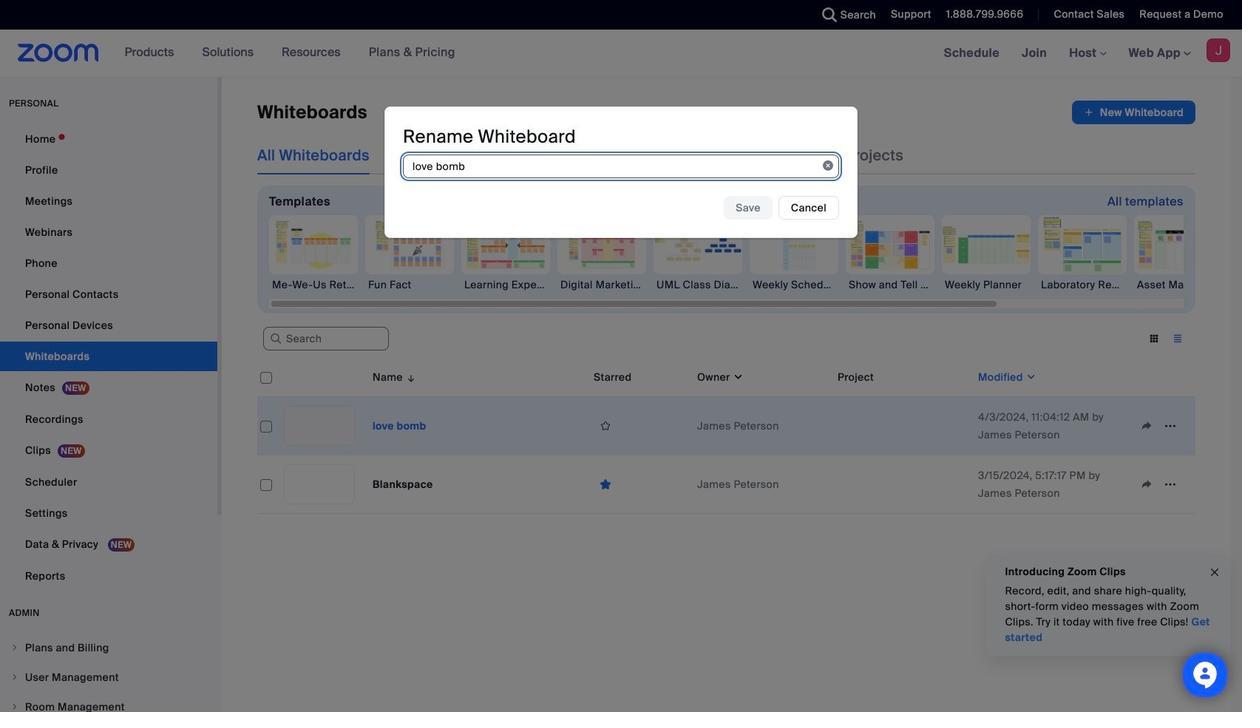 Task type: locate. For each thing, give the bounding box(es) containing it.
uml class diagram element
[[654, 277, 742, 292]]

love bomb, modified at apr 03, 2024 by james peterson, link image
[[284, 406, 355, 446]]

weekly schedule element
[[750, 277, 839, 292]]

dialog
[[385, 107, 858, 238]]

cell
[[832, 397, 972, 456], [832, 456, 972, 514]]

show and tell with a twist element
[[846, 277, 935, 292]]

2 cell from the top
[[832, 456, 972, 514]]

1 cell from the top
[[832, 397, 972, 456]]

Whiteboard Title text field
[[403, 155, 839, 179]]

meetings navigation
[[933, 30, 1242, 78]]

application
[[1072, 101, 1196, 124], [257, 358, 1207, 525], [594, 415, 685, 437], [594, 473, 685, 496]]

thumbnail of love bomb image
[[285, 407, 354, 445]]

asset management element
[[1134, 277, 1223, 292]]

banner
[[0, 30, 1242, 78]]

product information navigation
[[114, 30, 467, 77]]

love bomb element
[[373, 419, 426, 433]]

arrow down image
[[403, 368, 417, 386]]

grid mode, not selected image
[[1142, 332, 1166, 345]]

heading
[[403, 125, 576, 148]]

blankspace element
[[373, 478, 433, 491]]



Task type: describe. For each thing, give the bounding box(es) containing it.
me-we-us retrospective element
[[269, 277, 358, 292]]

list mode, selected image
[[1166, 332, 1190, 345]]

laboratory report element
[[1038, 277, 1127, 292]]

admin menu menu
[[0, 634, 217, 712]]

cell for 'blankspace' "element"
[[832, 456, 972, 514]]

learning experience canvas element
[[461, 277, 550, 292]]

thumbnail of blankspace image
[[285, 465, 354, 504]]

fun fact element
[[365, 277, 454, 292]]

tabs of all whiteboard page tab list
[[257, 136, 904, 175]]

weekly planner element
[[942, 277, 1031, 292]]

cell for the love bomb element
[[832, 397, 972, 456]]

personal menu menu
[[0, 124, 217, 592]]

digital marketing canvas element
[[558, 277, 646, 292]]

Search text field
[[263, 327, 389, 351]]

close image
[[1209, 564, 1221, 581]]



Task type: vqa. For each thing, say whether or not it's contained in the screenshot.
close ICON
yes



